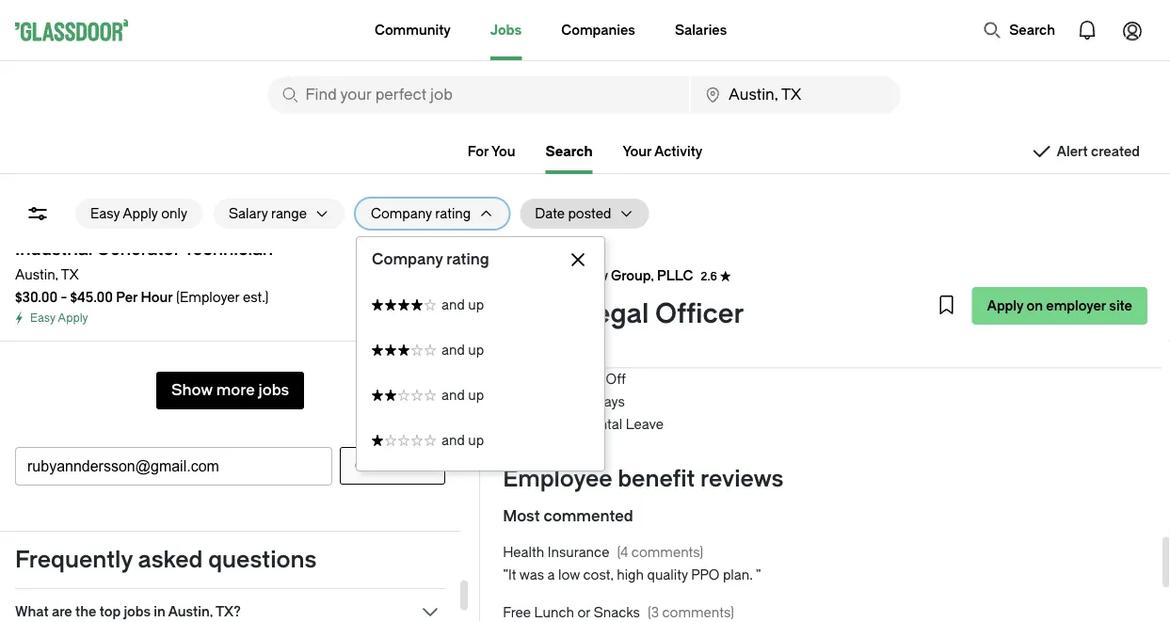 Task type: vqa. For each thing, say whether or not it's contained in the screenshot.
winners
no



Task type: locate. For each thing, give the bounding box(es) containing it.
companies link
[[561, 0, 635, 60]]

the
[[578, 236, 602, 252]]

comments)
[[631, 545, 703, 561], [662, 605, 734, 621]]

3%
[[709, 349, 726, 365]]

apply on employer site
[[987, 298, 1132, 313]]

leave
[[626, 417, 664, 433]]

insurance inside health insurance (4 comments) "it was a low cost, high quality ppo plan. "
[[548, 545, 609, 561]]

0 vertical spatial rating
[[435, 206, 471, 221]]

0 horizontal spatial apply
[[58, 312, 88, 325]]

4 and up from the top
[[441, 433, 484, 448]]

0 vertical spatial or
[[686, 214, 699, 229]]

the right are at bottom
[[75, 604, 96, 619]]

health up the
[[541, 214, 582, 229]]

and up button
[[357, 282, 604, 328], [357, 328, 604, 373], [357, 373, 604, 418], [357, 418, 604, 463]]

salaries link
[[675, 0, 727, 60]]

the right at
[[896, 259, 916, 274]]

0 vertical spatial paid
[[541, 372, 568, 387]]

1 horizontal spatial search
[[1009, 22, 1055, 38]]

insurance down savings
[[585, 304, 647, 320]]

and up for third the and up button
[[441, 387, 484, 403]]

2 vertical spatial company
[[730, 349, 791, 365]]

apply down -
[[58, 312, 88, 325]]

0 horizontal spatial search
[[546, 144, 593, 159]]

1 and up from the top
[[441, 297, 484, 313]]

rating down for
[[435, 206, 471, 221]]

-
[[61, 289, 67, 305]]

apply inside easy apply only 'button'
[[123, 206, 158, 221]]

health insurance (ppo or hdhp plans available) the firm covers coverage for spouse and/or children is available at the cost of the employee. health savings account (hsa) dental insurance vision insurance retirement plan with up to 3% company match paid time off paid holidays paid parental leave
[[541, 214, 1054, 433]]

are
[[52, 604, 72, 619]]

easy
[[90, 206, 120, 221], [30, 312, 55, 325]]

what are the top jobs in austin, tx?
[[15, 604, 241, 619]]

date posted button
[[520, 199, 611, 229]]

cost
[[919, 259, 946, 274]]

officer
[[655, 298, 744, 330]]

3 and up button from the top
[[357, 373, 604, 418]]

rating down company rating dropdown button
[[446, 251, 489, 268]]

Search location field
[[691, 76, 900, 114]]

the
[[896, 259, 916, 274], [966, 259, 986, 274], [75, 604, 96, 619]]

1 vertical spatial austin,
[[168, 604, 213, 619]]

1 none field from the left
[[268, 76, 689, 114]]

0 vertical spatial health
[[541, 214, 582, 229]]

easy apply only
[[90, 206, 187, 221]]

top
[[99, 604, 121, 619]]

search inside button
[[1009, 22, 1055, 38]]

health insurance (4 comments) "it was a low cost, high quality ppo plan. "
[[503, 545, 761, 583]]

lunch
[[534, 605, 574, 621]]

2 horizontal spatial apply
[[987, 298, 1023, 313]]

1 vertical spatial search
[[546, 144, 593, 159]]

easy apply only button
[[75, 199, 202, 229]]

posted
[[568, 206, 611, 221]]

and
[[441, 297, 465, 313], [441, 342, 465, 358], [441, 387, 465, 403], [441, 433, 465, 448]]

and up
[[441, 297, 484, 313], [441, 342, 484, 358], [441, 387, 484, 403], [441, 433, 484, 448]]

comments) down ppo
[[662, 605, 734, 621]]

rating
[[435, 206, 471, 221], [446, 251, 489, 268]]

2 and up from the top
[[441, 342, 484, 358]]

easy down $30.00
[[30, 312, 55, 325]]

apply left on
[[987, 298, 1023, 313]]

range
[[271, 206, 307, 221]]

paid left parental
[[541, 417, 568, 433]]

rating inside dropdown button
[[435, 206, 471, 221]]

austin, up $30.00
[[15, 267, 58, 282]]

close dropdown image
[[567, 249, 589, 271]]

health up dental
[[541, 281, 582, 297]]

2 horizontal spatial the
[[966, 259, 986, 274]]

4 and from the top
[[441, 433, 465, 448]]

6d
[[418, 306, 434, 322]]

the right 'of' at the top right of page
[[966, 259, 986, 274]]

1 and from the top
[[441, 297, 465, 313]]

company rating button
[[356, 199, 471, 229]]

to
[[693, 349, 706, 365]]

apply left only
[[123, 206, 158, 221]]

plans
[[745, 214, 779, 229]]

$30.00
[[15, 289, 58, 305]]

up inside health insurance (ppo or hdhp plans available) the firm covers coverage for spouse and/or children is available at the cost of the employee. health savings account (hsa) dental insurance vision insurance retirement plan with up to 3% company match paid time off paid holidays paid parental leave
[[674, 349, 690, 365]]

coverage
[[578, 259, 639, 274]]

or right (ppo
[[686, 214, 699, 229]]

salaries
[[675, 22, 727, 38]]

apply for easy apply
[[58, 312, 88, 325]]

spouse
[[663, 259, 709, 274]]

parental
[[571, 417, 623, 433]]

savings
[[585, 281, 635, 297]]

employee.
[[989, 259, 1054, 274]]

and/or
[[712, 259, 753, 274]]

austin, right in
[[168, 604, 213, 619]]

company rating down company rating dropdown button
[[372, 251, 489, 268]]

0 vertical spatial austin,
[[15, 267, 58, 282]]

0 horizontal spatial or
[[577, 605, 590, 621]]

and up for 3rd the and up button from the bottom
[[441, 342, 484, 358]]

date
[[535, 206, 565, 221]]

health up was
[[503, 545, 544, 561]]

2 vertical spatial paid
[[541, 417, 568, 433]]

(4
[[617, 545, 628, 561]]

snacks
[[594, 605, 640, 621]]

available
[[823, 259, 877, 274]]

company rating list box
[[357, 282, 604, 463]]

comments) up quality
[[631, 545, 703, 561]]

or
[[686, 214, 699, 229], [577, 605, 590, 621]]

1 vertical spatial company rating
[[372, 251, 489, 268]]

health for health insurance (ppo or hdhp plans available) the firm covers coverage for spouse and/or children is available at the cost of the employee. health savings account (hsa) dental insurance vision insurance retirement plan with up to 3% company match paid time off paid holidays paid parental leave
[[541, 214, 582, 229]]

none field search keyword
[[268, 76, 689, 114]]

or right lunch in the left bottom of the page
[[577, 605, 590, 621]]

easy inside easy apply only 'button'
[[90, 206, 120, 221]]

2 none field from the left
[[691, 76, 900, 114]]

0 vertical spatial company rating
[[371, 206, 471, 221]]

time
[[570, 372, 603, 387]]

most commented element
[[503, 542, 1148, 622]]

and up for first the and up button
[[441, 297, 484, 313]]

health for health insurance (4 comments) "it was a low cost, high quality ppo plan. "
[[503, 545, 544, 561]]

0 horizontal spatial austin,
[[15, 267, 58, 282]]

insurance
[[585, 214, 647, 229], [585, 304, 647, 320], [582, 327, 644, 342], [548, 545, 609, 561]]

1 vertical spatial paid
[[541, 394, 568, 410]]

austin, tx $30.00 - $45.00 per hour (employer est.)
[[15, 267, 269, 305]]

paid
[[541, 372, 568, 387], [541, 394, 568, 410], [541, 417, 568, 433]]

1 vertical spatial rating
[[446, 251, 489, 268]]

date posted
[[535, 206, 611, 221]]

1 horizontal spatial or
[[686, 214, 699, 229]]

up
[[468, 297, 484, 313], [468, 342, 484, 358], [674, 349, 690, 365], [468, 387, 484, 403], [468, 433, 484, 448]]

0 vertical spatial easy
[[90, 206, 120, 221]]

insurance up low
[[548, 545, 609, 561]]

activity
[[654, 144, 703, 159]]

questions
[[208, 547, 317, 573]]

pllc
[[657, 268, 693, 283]]

0 horizontal spatial the
[[75, 604, 96, 619]]

0 vertical spatial comments)
[[631, 545, 703, 561]]

community
[[375, 22, 451, 38]]

company
[[371, 206, 432, 221], [372, 251, 443, 268], [730, 349, 791, 365]]

0 horizontal spatial easy
[[30, 312, 55, 325]]

3 and up from the top
[[441, 387, 484, 403]]

ppo
[[691, 568, 720, 583]]

health inside health insurance (4 comments) "it was a low cost, high quality ppo plan. "
[[503, 545, 544, 561]]

paid down retirement
[[541, 372, 568, 387]]

1 and up button from the top
[[357, 282, 604, 328]]

1 vertical spatial or
[[577, 605, 590, 621]]

2 vertical spatial health
[[503, 545, 544, 561]]

0 vertical spatial search
[[1009, 22, 1055, 38]]

paid left holidays
[[541, 394, 568, 410]]

dental
[[541, 304, 582, 320]]

★
[[720, 269, 731, 283]]

site
[[1109, 298, 1132, 313]]

None field
[[268, 76, 689, 114], [691, 76, 900, 114]]

law
[[582, 268, 608, 283]]

1 horizontal spatial none field
[[691, 76, 900, 114]]

1 vertical spatial easy
[[30, 312, 55, 325]]

3 and from the top
[[441, 387, 465, 403]]

1 horizontal spatial easy
[[90, 206, 120, 221]]

search
[[1009, 22, 1055, 38], [546, 144, 593, 159]]

1 horizontal spatial apply
[[123, 206, 158, 221]]

1 horizontal spatial austin,
[[168, 604, 213, 619]]

firm
[[606, 236, 635, 252]]

"it
[[503, 568, 516, 583]]

tx
[[61, 267, 79, 282]]

company rating down for
[[371, 206, 471, 221]]

zinda
[[542, 268, 578, 283]]

2 and from the top
[[441, 342, 465, 358]]

0 vertical spatial company
[[371, 206, 432, 221]]

easy right open filter menu icon
[[90, 206, 120, 221]]

austin, inside what are the top jobs in austin, tx? 'dropdown button'
[[168, 604, 213, 619]]

with
[[645, 349, 671, 365]]

company rating
[[371, 206, 471, 221], [372, 251, 489, 268]]

0 horizontal spatial none field
[[268, 76, 689, 114]]

health
[[541, 214, 582, 229], [541, 281, 582, 297], [503, 545, 544, 561]]

in
[[154, 604, 165, 619]]

2 and up button from the top
[[357, 328, 604, 373]]

jobs
[[490, 22, 522, 38]]

2 paid from the top
[[541, 394, 568, 410]]



Task type: describe. For each thing, give the bounding box(es) containing it.
open filter menu image
[[26, 202, 49, 225]]

austin, inside "austin, tx $30.00 - $45.00 per hour (employer est.)"
[[15, 267, 58, 282]]

salary
[[229, 206, 268, 221]]

none field search location
[[691, 76, 900, 114]]

chief legal officer
[[503, 298, 744, 330]]

Enter email address email field
[[16, 448, 331, 485]]

company rating inside dropdown button
[[371, 206, 471, 221]]

plan.
[[723, 568, 753, 583]]

what are the top jobs in austin, tx? button
[[15, 601, 445, 622]]

jobs link
[[490, 0, 522, 60]]

3 paid from the top
[[541, 417, 568, 433]]

Search keyword field
[[268, 76, 689, 114]]

at
[[880, 259, 892, 274]]

children
[[756, 259, 806, 274]]

hour
[[141, 289, 173, 305]]

and for 3rd the and up button from the bottom
[[441, 342, 465, 358]]

your activity link
[[623, 144, 703, 159]]

employee
[[503, 466, 612, 493]]

group,
[[611, 268, 654, 283]]

legal
[[578, 298, 649, 330]]

1 horizontal spatial the
[[896, 259, 916, 274]]

(ppo
[[650, 214, 682, 229]]

free lunch or snacks (3 comments)
[[503, 605, 734, 621]]

easy apply
[[30, 312, 88, 325]]

frequently
[[15, 547, 133, 573]]

you
[[491, 144, 515, 159]]

$45.00
[[70, 289, 113, 305]]

for you
[[468, 144, 515, 159]]

for
[[642, 259, 660, 274]]

or inside most commented element
[[577, 605, 590, 621]]

2.6
[[701, 269, 717, 283]]

1 vertical spatial health
[[541, 281, 582, 297]]

companies
[[561, 22, 635, 38]]

per
[[116, 289, 138, 305]]

low
[[558, 568, 580, 583]]

zinda law group, pllc 2.6 ★
[[542, 268, 731, 283]]

match
[[794, 349, 833, 365]]

and for 4th the and up button from the top
[[441, 433, 465, 448]]

or inside health insurance (ppo or hdhp plans available) the firm covers coverage for spouse and/or children is available at the cost of the employee. health savings account (hsa) dental insurance vision insurance retirement plan with up to 3% company match paid time off paid holidays paid parental leave
[[686, 214, 699, 229]]

frequently asked questions
[[15, 547, 317, 573]]

benefit
[[618, 466, 695, 493]]

(employer
[[176, 289, 240, 305]]

apply for easy apply only
[[123, 206, 158, 221]]

free
[[503, 605, 531, 621]]

easy for easy apply only
[[90, 206, 120, 221]]

high
[[617, 568, 644, 583]]

salary range button
[[214, 199, 307, 229]]

asked
[[138, 547, 203, 573]]

on
[[1027, 298, 1043, 313]]

chief
[[503, 298, 572, 330]]

your activity
[[623, 144, 703, 159]]

for
[[468, 144, 489, 159]]

reviews
[[700, 466, 784, 493]]

your
[[623, 144, 652, 159]]

and up for 4th the and up button from the top
[[441, 433, 484, 448]]

account
[[638, 281, 691, 297]]

salary range
[[229, 206, 307, 221]]

est.)
[[243, 289, 269, 305]]

1 vertical spatial comments)
[[662, 605, 734, 621]]

for you link
[[468, 144, 515, 159]]

cost,
[[583, 568, 614, 583]]

search link
[[546, 144, 593, 174]]

1 vertical spatial company
[[372, 251, 443, 268]]

comments) inside health insurance (4 comments) "it was a low cost, high quality ppo plan. "
[[631, 545, 703, 561]]

a
[[547, 568, 555, 583]]

was
[[519, 568, 544, 583]]

community link
[[375, 0, 451, 60]]

is
[[809, 259, 819, 274]]

employer
[[1046, 298, 1106, 313]]

jobs
[[124, 604, 151, 619]]

insurance up the plan
[[582, 327, 644, 342]]

the inside what are the top jobs in austin, tx? 'dropdown button'
[[75, 604, 96, 619]]

and for first the and up button
[[441, 297, 465, 313]]

only
[[161, 206, 187, 221]]

vision
[[541, 327, 579, 342]]

employee benefit reviews
[[503, 466, 784, 493]]

most
[[503, 508, 540, 526]]

tx?
[[216, 604, 241, 619]]

and for third the and up button
[[441, 387, 465, 403]]

of
[[950, 259, 962, 274]]

off
[[606, 372, 626, 387]]

covers
[[638, 236, 680, 252]]

retirement
[[541, 349, 611, 365]]

search button
[[974, 11, 1065, 49]]

plan
[[614, 349, 642, 365]]

what
[[15, 604, 49, 619]]

apply inside apply on employer site button
[[987, 298, 1023, 313]]

company inside dropdown button
[[371, 206, 432, 221]]

quality
[[647, 568, 688, 583]]

4 and up button from the top
[[357, 418, 604, 463]]

insurance up firm on the top right of the page
[[585, 214, 647, 229]]

easy for easy apply
[[30, 312, 55, 325]]

1 paid from the top
[[541, 372, 568, 387]]

company inside health insurance (ppo or hdhp plans available) the firm covers coverage for spouse and/or children is available at the cost of the employee. health savings account (hsa) dental insurance vision insurance retirement plan with up to 3% company match paid time off paid holidays paid parental leave
[[730, 349, 791, 365]]

(3
[[648, 605, 659, 621]]

hdhp
[[702, 214, 742, 229]]



